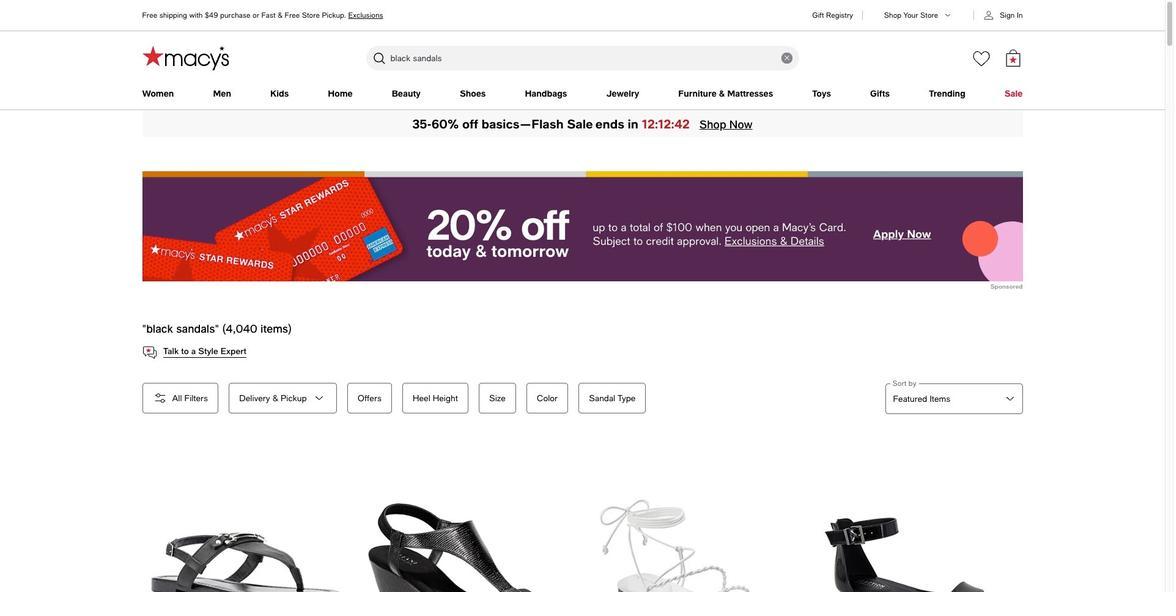 Task type: describe. For each thing, give the bounding box(es) containing it.
Search text field
[[366, 46, 799, 70]]

click to clear this textbox image
[[781, 53, 792, 64]]

search large image
[[372, 51, 386, 65]]



Task type: vqa. For each thing, say whether or not it's contained in the screenshot.
the search large icon
yes



Task type: locate. For each thing, give the bounding box(es) containing it.
shopping bag has 0 items image
[[1005, 49, 1022, 66]]

advertisement element
[[142, 171, 1023, 281]]

status
[[142, 322, 292, 335]]



